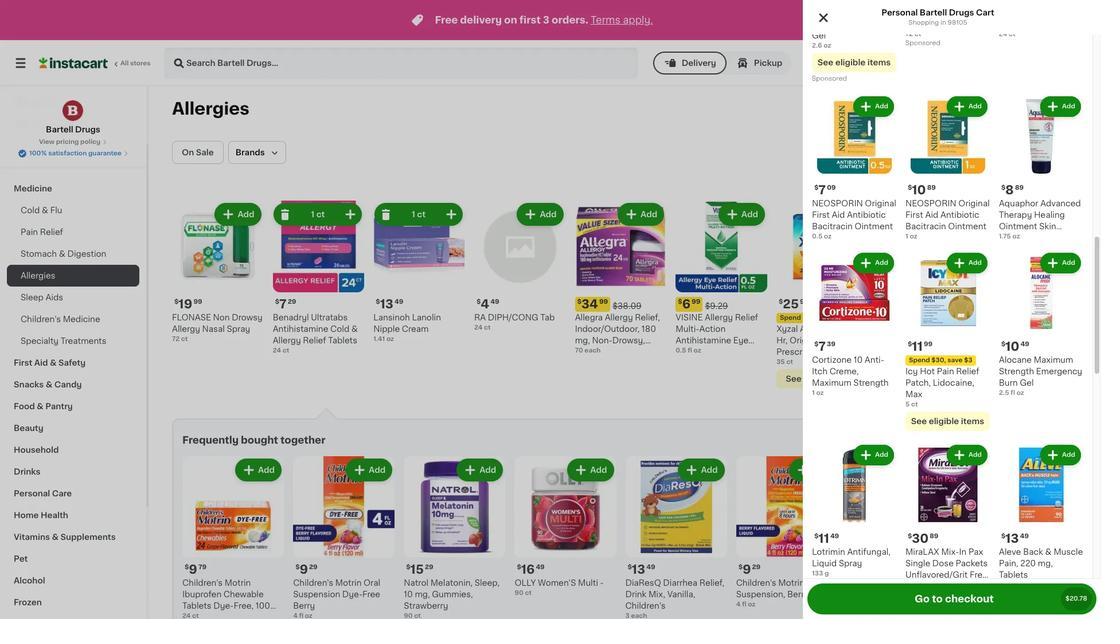Task type: locate. For each thing, give the bounding box(es) containing it.
49 for aleve back & muscle pain, 220 mg, tablets
[[1021, 534, 1030, 540]]

beauty
[[14, 425, 43, 433]]

1 non from the left
[[213, 314, 230, 322]]

1 horizontal spatial cold
[[331, 325, 350, 333]]

lists
[[32, 144, 52, 152]]

2 oral from the left
[[807, 580, 824, 588]]

99 for 25
[[801, 299, 809, 305]]

& inside cold & flu link
[[42, 207, 48, 215]]

$ 9 29
[[296, 564, 318, 576], [739, 564, 761, 576]]

allergies down "stomach"
[[21, 272, 55, 280]]

candy
[[54, 381, 82, 389]]

aid inside neosporin original first aid antibiotic bacitracin ointment 0.5 oz
[[833, 211, 846, 219]]

relief up the eye
[[736, 314, 759, 322]]

see for 11
[[912, 418, 928, 426]]

motrin inside children's motrin ibuprofen chewable tablets dye-free, 100 mg, grape
[[225, 580, 251, 588]]

flonase inside "$ 27 flonase non drowsy allergy nasal spray"
[[979, 314, 1018, 322]]

$ 13 49 for aleve back & muscle pain, 220 mg, tablets
[[1002, 533, 1030, 545]]

berry inside children's motrin oral suspension, berry 4 fl oz
[[788, 591, 810, 599]]

lanolin
[[412, 314, 441, 322]]

maximum down itch
[[813, 379, 852, 387]]

oral inside "children's motrin oral suspension dye-free berry 4 fl oz"
[[364, 580, 381, 588]]

product group containing 6
[[676, 201, 768, 356]]

alcohol
[[14, 577, 45, 585]]

items down boiron arnicare gel topical pain relief gel 2.6 oz
[[868, 59, 891, 67]]

1 $ 15 29 from the left
[[406, 564, 434, 576]]

oz right 2.6
[[824, 42, 832, 49]]

2 ointment from the left
[[949, 223, 987, 231]]

133
[[813, 571, 824, 577]]

maximum inside alocane maximum strength emergency burn gel 2.5 fl oz
[[1035, 356, 1074, 364]]

$30, for 21
[[904, 315, 918, 321]]

$3 up the allegra allergy relief, 24 hr, indoor/outdoor, 180 mg, gelcaps 24 ct
[[937, 315, 945, 321]]

remove benadryl ultratabs antihistamine cold & allergy relief tablets image
[[279, 208, 292, 222]]

relief
[[863, 20, 886, 28], [40, 228, 63, 236], [736, 314, 759, 322], [303, 337, 326, 345], [957, 368, 980, 376], [848, 591, 871, 599], [1000, 591, 1023, 599]]

see eligible items for 21
[[887, 375, 960, 383]]

$ inside $ 4 49
[[477, 299, 481, 305]]

$ inside $ 10 49
[[1002, 341, 1006, 348]]

49 for diaresq diarrhea relief, drink mix, vanilla, children's
[[647, 565, 656, 571]]

flonase non drowsy allergy nasal spray 72 ct
[[172, 314, 263, 342]]

medicine
[[14, 185, 52, 193], [63, 316, 100, 324], [997, 603, 1034, 611]]

1 horizontal spatial spray
[[839, 560, 863, 568]]

allergy inside xyzal allergy relief, 24 hr, original prescription strength 35 ct
[[801, 325, 829, 333]]

2 horizontal spatial free
[[971, 572, 988, 580]]

3 inside diaresq diarrhea relief, drink mix, vanilla, children's 3 each
[[626, 613, 630, 620]]

0 vertical spatial 72
[[906, 31, 914, 37]]

0 horizontal spatial $ 15 29
[[406, 564, 434, 576]]

free right the 'suspension'
[[363, 591, 381, 599]]

7 inside $7.99 original price: $9.29 element
[[854, 564, 861, 576]]

1 vertical spatial 3
[[626, 613, 630, 620]]

antihistamine down benadryl
[[273, 325, 329, 333]]

medicine inside "imodium multi- symptom relief anti- diarrheal medicine caplets"
[[997, 603, 1034, 611]]

1 vertical spatial dye-
[[214, 603, 234, 611]]

0.5 down $ 7 09
[[813, 234, 823, 240]]

dye- inside "children's motrin oral suspension dye-free berry 4 fl oz"
[[343, 591, 363, 599]]

2 horizontal spatial save
[[948, 358, 963, 364]]

pain down arnicare
[[844, 20, 861, 28]]

$ 9 29 up suspension,
[[739, 564, 761, 576]]

see for 21
[[887, 375, 903, 383]]

1 drowsy from the left
[[232, 314, 263, 322]]

1 $ 9 29 from the left
[[296, 564, 318, 576]]

personal for personal care
[[14, 490, 50, 498]]

antibiotic for 7
[[848, 211, 887, 219]]

symptom
[[958, 591, 998, 599]]

99 inside $ 7 99
[[863, 565, 871, 571]]

mix-
[[942, 549, 960, 557]]

2.5
[[1000, 390, 1010, 397]]

mg, inside natrol melatonin, sleep, 10 mg, gummies, strawberry 90 ct
[[415, 591, 430, 599]]

product group containing 16
[[515, 457, 617, 599]]

1 oral from the left
[[364, 580, 381, 588]]

1 horizontal spatial 1 ct
[[412, 211, 426, 219]]

spend $30, save $3 down $ 25 99
[[781, 315, 844, 321]]

2 9 from the left
[[300, 564, 308, 576]]

11
[[913, 341, 923, 353], [819, 533, 830, 545]]

$ inside $ 34 99 $38.09 allegra allergy relief, indoor/outdoor, 180 mg, non-drowsy, tablets, value size
[[578, 299, 582, 305]]

digestion
[[67, 250, 106, 258]]

motrin
[[225, 580, 251, 588], [336, 580, 362, 588], [779, 580, 805, 588]]

$30, down $ 25 99
[[803, 315, 818, 321]]

bacitracin inside neosporin original first aid antibiotic bacitracin ointment 1 oz
[[906, 223, 947, 231]]

1 nasal from the left
[[202, 325, 225, 333]]

gel inside alocane maximum strength emergency burn gel 2.5 fl oz
[[1021, 379, 1035, 387]]

0 horizontal spatial personal
[[14, 490, 50, 498]]

$ inside $ 30 89
[[909, 534, 913, 540]]

0 vertical spatial 180
[[642, 325, 657, 333]]

pain up medicine,
[[888, 580, 905, 588]]

49 inside $ 10 49
[[1021, 341, 1030, 348]]

0 horizontal spatial 98105
[[824, 59, 852, 67]]

3 inside 'limited time offer' region
[[543, 15, 550, 25]]

2 non from the left
[[1020, 314, 1037, 322]]

fl down gum at the bottom of the page
[[853, 613, 858, 620]]

motrin inside children's motrin oral suspension, berry 4 fl oz
[[779, 580, 805, 588]]

4 inside "children's motrin oral suspension dye-free berry 4 fl oz"
[[293, 613, 298, 620]]

2 motrin from the left
[[336, 580, 362, 588]]

relief, for diaresq diarrhea relief, drink mix, vanilla, children's
[[700, 580, 725, 588]]

0.5 down 'visine'
[[676, 348, 687, 354]]

$6.99 original price: $9.29 element
[[676, 297, 768, 312]]

29 for natrol melatonin, sleep, 10 mg, gummies, strawberry
[[425, 565, 434, 571]]

fl down 'visine'
[[688, 348, 693, 354]]

spend for 11
[[910, 358, 931, 364]]

items down lidocaine,
[[962, 418, 985, 426]]

antihistamine
[[273, 325, 329, 333], [676, 337, 732, 345]]

children's for children's motrin ibuprofen chewable tablets dye-free, 100 mg, grape
[[183, 580, 223, 588]]

$3 for 21
[[937, 315, 945, 321]]

$ inside $ 19 99
[[174, 299, 179, 305]]

& inside snacks & candy link
[[46, 381, 52, 389]]

11 for $ 11 99
[[913, 341, 923, 353]]

0 vertical spatial each
[[585, 348, 601, 354]]

98105 right in
[[949, 20, 968, 26]]

0 vertical spatial tablets
[[328, 337, 358, 345]]

drowsy left benadryl
[[232, 314, 263, 322]]

items for 11
[[962, 418, 985, 426]]

spend
[[781, 315, 802, 321], [881, 315, 902, 321], [910, 358, 931, 364]]

2 1 ct from the left
[[412, 211, 426, 219]]

6
[[683, 298, 691, 310]]

1 horizontal spatial indoor/outdoor,
[[903, 337, 968, 345]]

1 horizontal spatial free
[[435, 15, 458, 25]]

99 up the flonase non drowsy allergy nasal spray 72 ct
[[194, 299, 202, 305]]

motrin up chewable
[[225, 580, 251, 588]]

0 horizontal spatial save
[[819, 315, 834, 321]]

0 vertical spatial maximum
[[1035, 356, 1074, 364]]

99 right 6
[[692, 299, 701, 305]]

1 horizontal spatial $ 15 29
[[961, 564, 988, 576]]

3 ointment from the left
[[1000, 223, 1038, 231]]

fl inside product group
[[688, 348, 693, 354]]

99 for 7
[[863, 565, 871, 571]]

ointment inside aquaphor advanced therapy healing ointment skin protectant tube
[[1000, 223, 1038, 231]]

1 vertical spatial strength
[[1000, 368, 1035, 376]]

0 horizontal spatial non
[[213, 314, 230, 322]]

0 horizontal spatial dye-
[[214, 603, 234, 611]]

89 for 10
[[928, 185, 937, 191]]

items right hot
[[937, 375, 960, 383]]

see
[[818, 59, 834, 67], [786, 375, 802, 383], [887, 375, 903, 383], [912, 418, 928, 426]]

1 horizontal spatial non
[[1020, 314, 1037, 322]]

eligible down icy hot pain relief patch, lidocaine, max 5 ct
[[930, 418, 960, 426]]

children's up specialty
[[21, 316, 61, 324]]

oz inside the cortizone 10 anti- itch creme, maximum strength 1 oz
[[817, 390, 824, 397]]

children's inside children's medicine link
[[21, 316, 61, 324]]

relief inside the tylenol pain + fever relief medicine, bubble gum 4 fl oz
[[848, 591, 871, 599]]

1 horizontal spatial 3
[[626, 613, 630, 620]]

relief, inside the allegra allergy relief, 24 hr, indoor/outdoor, 180 mg, gelcaps 24 ct
[[938, 325, 963, 333]]

aid inside neosporin original first aid antibiotic bacitracin ointment 1 oz
[[926, 211, 939, 219]]

& left the flu
[[42, 207, 48, 215]]

tablets down pain,
[[1000, 572, 1029, 580]]

1 horizontal spatial 72
[[906, 31, 914, 37]]

49 for alocane maximum strength emergency burn gel
[[1021, 341, 1030, 348]]

1 flonase from the left
[[172, 314, 211, 322]]

24 inside xyzal allergy relief, 24 hr, original prescription strength 35 ct
[[858, 325, 868, 333]]

11 up lotrimin
[[819, 533, 830, 545]]

1 horizontal spatial allegra
[[878, 325, 906, 333]]

motrin for suspension
[[336, 580, 362, 588]]

product group
[[813, 0, 897, 85], [906, 0, 991, 49], [813, 94, 897, 242], [906, 94, 991, 242], [1000, 94, 1084, 242], [172, 201, 264, 344], [273, 201, 365, 356], [374, 201, 465, 344], [475, 201, 566, 333], [575, 201, 667, 356], [676, 201, 768, 356], [777, 201, 869, 389], [878, 201, 970, 389], [979, 201, 1070, 344], [813, 251, 897, 398], [906, 251, 991, 432], [1000, 251, 1084, 398], [813, 443, 897, 589], [906, 443, 991, 601], [1000, 443, 1084, 601], [183, 457, 284, 620], [293, 457, 395, 620], [404, 457, 506, 620], [515, 457, 617, 599], [626, 457, 728, 620], [737, 457, 838, 610], [848, 457, 949, 620], [958, 457, 1060, 620]]

nasal up $ 10 49
[[1009, 325, 1031, 333]]

0 horizontal spatial each
[[585, 348, 601, 354]]

2 drowsy from the left
[[1039, 314, 1069, 322]]

$30, for 25
[[803, 315, 818, 321]]

antihistamine inside 'benadryl ultratabs antihistamine cold & allergy relief tablets 24 ct'
[[273, 325, 329, 333]]

2 $ 9 29 from the left
[[739, 564, 761, 576]]

policy
[[80, 139, 101, 145]]

2 vertical spatial 13
[[632, 564, 646, 576]]

1 vertical spatial cold
[[331, 325, 350, 333]]

personal care link
[[7, 483, 139, 505]]

pickup
[[755, 59, 783, 67]]

0 vertical spatial berry
[[788, 591, 810, 599]]

first down $ 10 89
[[906, 211, 924, 219]]

first inside neosporin original first aid antibiotic bacitracin ointment 1 oz
[[906, 211, 924, 219]]

mg, up strawberry
[[415, 591, 430, 599]]

$ 10 49
[[1002, 341, 1030, 353]]

personal
[[882, 9, 919, 17], [14, 490, 50, 498]]

visine
[[676, 314, 703, 322]]

neosporin original first aid antibiotic bacitracin ointment 0.5 oz
[[813, 200, 897, 240]]

$ 13 49 for lansinoh lanolin nipple cream
[[376, 298, 404, 310]]

allergy inside the flonase non drowsy allergy nasal spray 72 ct
[[172, 325, 200, 333]]

7 for benadryl ultratabs antihistamine cold & allergy relief tablets
[[280, 298, 287, 310]]

89 up neosporin original first aid antibiotic bacitracin ointment 1 oz
[[928, 185, 937, 191]]

product group containing 8
[[1000, 94, 1084, 242]]

24 inside button
[[1000, 31, 1008, 37]]

90 inside natrol melatonin, sleep, 10 mg, gummies, strawberry 90 ct
[[404, 613, 413, 620]]

neosporin original first aid antibiotic bacitracin ointment 1 oz
[[906, 200, 991, 240]]

99 right '25'
[[801, 299, 809, 305]]

2 $ 15 29 from the left
[[961, 564, 988, 576]]

19 up the flonase non drowsy allergy nasal spray 72 ct
[[179, 298, 193, 310]]

women's
[[538, 580, 577, 588]]

4 up the ra at the left bottom of the page
[[481, 298, 490, 310]]

ultratabs
[[311, 314, 348, 322]]

$ 9 29 for children's motrin oral suspension, berry
[[739, 564, 761, 576]]

product group containing 30
[[906, 443, 991, 601]]

indoor/outdoor, up gelcaps
[[903, 337, 968, 345]]

bacitracin down $ 7 09
[[813, 223, 853, 231]]

1 horizontal spatial ointment
[[949, 223, 987, 231]]

dye-
[[343, 591, 363, 599], [214, 603, 234, 611]]

children's up ibuprofen
[[183, 580, 223, 588]]

$ 16 49
[[517, 564, 545, 576]]

1 vertical spatial allergies
[[21, 272, 55, 280]]

see eligible items up max at right bottom
[[887, 375, 960, 383]]

3 9 from the left
[[743, 564, 752, 576]]

0 horizontal spatial tablets
[[183, 603, 212, 611]]

1 horizontal spatial $ 13 49
[[628, 564, 656, 576]]

spray
[[227, 325, 250, 333], [1034, 325, 1057, 333], [839, 560, 863, 568]]

9 up suspension,
[[743, 564, 752, 576]]

oz down the 'suspension'
[[305, 613, 313, 620]]

3 motrin from the left
[[779, 580, 805, 588]]

save
[[819, 315, 834, 321], [920, 315, 935, 321], [948, 358, 963, 364]]

cold & flu link
[[7, 200, 139, 222]]

1 horizontal spatial 11
[[913, 341, 923, 353]]

1 vertical spatial 0.5
[[676, 348, 687, 354]]

save for 25
[[819, 315, 834, 321]]

1 horizontal spatial bacitracin
[[906, 223, 947, 231]]

1 15 from the left
[[411, 564, 424, 576]]

2 flonase from the left
[[979, 314, 1018, 322]]

children's up the 'suspension'
[[293, 580, 334, 588]]

0 vertical spatial indoor/outdoor,
[[575, 325, 640, 333]]

section containing 9
[[172, 419, 1076, 620]]

1 motrin from the left
[[225, 580, 251, 588]]

0 horizontal spatial sponsored badge image
[[813, 75, 847, 82]]

$ 19 99
[[174, 298, 202, 310]]

motrin for chewable
[[225, 580, 251, 588]]

0 horizontal spatial 90
[[404, 613, 413, 620]]

vitamins
[[14, 534, 50, 542]]

first for 7
[[813, 211, 830, 219]]

2 antibiotic from the left
[[941, 211, 980, 219]]

hr, inside xyzal allergy relief, 24 hr, original prescription strength 35 ct
[[777, 337, 788, 345]]

2 15 from the left
[[965, 564, 978, 576]]

again
[[58, 121, 81, 129]]

allergy down $34.99 original price: $38.09 "element"
[[605, 314, 633, 322]]

0 vertical spatial free
[[435, 15, 458, 25]]

sponsored badge image
[[906, 40, 941, 46], [813, 75, 847, 82]]

0 horizontal spatial allergies
[[21, 272, 55, 280]]

tablets down ibuprofen
[[183, 603, 212, 611]]

bacitracin for 7
[[813, 223, 853, 231]]

0 horizontal spatial indoor/outdoor,
[[575, 325, 640, 333]]

1 horizontal spatial 24 ct
[[958, 613, 975, 620]]

original inside neosporin original first aid antibiotic bacitracin ointment 0.5 oz
[[866, 200, 897, 208]]

first for 10
[[906, 211, 924, 219]]

bacitracin for 10
[[906, 223, 947, 231]]

2 horizontal spatial spray
[[1034, 325, 1057, 333]]

oz right 1.75
[[1013, 234, 1021, 240]]

$ 13 49 up lansinoh
[[376, 298, 404, 310]]

free
[[435, 15, 458, 25], [971, 572, 988, 580], [363, 591, 381, 599]]

ra
[[475, 314, 486, 322]]

29 for children's motrin oral suspension dye-free berry
[[309, 565, 318, 571]]

1 vertical spatial 98105
[[824, 59, 852, 67]]

4 inside the tylenol pain + fever relief medicine, bubble gum 4 fl oz
[[848, 613, 852, 620]]

medicine up cold & flu
[[14, 185, 52, 193]]

neosporin down $ 10 89
[[906, 200, 957, 208]]

aid for 10
[[926, 211, 939, 219]]

original for 7
[[866, 200, 897, 208]]

cold up the pain relief
[[21, 207, 40, 215]]

1 bacitracin from the left
[[813, 223, 853, 231]]

cold down the ultratabs
[[331, 325, 350, 333]]

fl inside alocane maximum strength emergency burn gel 2.5 fl oz
[[1011, 390, 1016, 397]]

0 horizontal spatial antihistamine
[[273, 325, 329, 333]]

oz down suspension,
[[749, 602, 756, 608]]

relief down arnicare
[[863, 20, 886, 28]]

1 horizontal spatial 13
[[632, 564, 646, 576]]

motrin for suspension,
[[779, 580, 805, 588]]

original inside xyzal allergy relief, 24 hr, original prescription strength 35 ct
[[790, 337, 822, 345]]

strength inside the cortizone 10 anti- itch creme, maximum strength 1 oz
[[854, 379, 889, 387]]

2 horizontal spatial $3
[[965, 358, 973, 364]]

89 inside $ 8 89
[[1016, 185, 1025, 191]]

2 horizontal spatial gel
[[1021, 379, 1035, 387]]

hr,
[[777, 337, 788, 345], [890, 337, 901, 345]]

1 horizontal spatial first
[[813, 211, 830, 219]]

berry inside "children's motrin oral suspension dye-free berry 4 fl oz"
[[293, 603, 315, 611]]

180 up drowsy,
[[642, 325, 657, 333]]

$ inside $ 10 89
[[909, 185, 913, 191]]

49 right 16
[[536, 565, 545, 571]]

2 vertical spatial tablets
[[183, 603, 212, 611]]

1 vertical spatial 72
[[172, 336, 180, 342]]

0.5
[[813, 234, 823, 240], [676, 348, 687, 354]]

ct inside xyzal allergy relief, 24 hr, original prescription strength 35 ct
[[787, 359, 794, 365]]

flonase down $ 19 99
[[172, 314, 211, 322]]

$3 for 11
[[965, 358, 973, 364]]

1 horizontal spatial hr,
[[890, 337, 901, 345]]

product group containing 4
[[475, 201, 566, 333]]

1 vertical spatial tablets
[[1000, 572, 1029, 580]]

1 neosporin from the left
[[813, 200, 864, 208]]

children's medicine
[[21, 316, 100, 324]]

2 hr, from the left
[[890, 337, 901, 345]]

1 horizontal spatial 9
[[300, 564, 308, 576]]

1 horizontal spatial oral
[[807, 580, 824, 588]]

49 for lotrimin antifungal, liquid spray
[[831, 534, 840, 540]]

healing
[[1035, 211, 1066, 219]]

in
[[941, 20, 947, 26]]

13 up lansinoh
[[380, 298, 394, 310]]

medicine right diarrheal at bottom right
[[997, 603, 1034, 611]]

0 horizontal spatial neosporin
[[813, 200, 864, 208]]

1 horizontal spatial dye-
[[343, 591, 363, 599]]

1 horizontal spatial 15
[[965, 564, 978, 576]]

1 horizontal spatial berry
[[788, 591, 810, 599]]

allergies
[[172, 100, 250, 117], [21, 272, 55, 280]]

11 for $ 11 49
[[819, 533, 830, 545]]

10 for cortizone 10 anti- itch creme, maximum strength 1 oz
[[854, 356, 863, 364]]

99 right 34
[[600, 299, 608, 305]]

0 vertical spatial 90
[[515, 590, 524, 597]]

oz down gum at the bottom of the page
[[859, 613, 867, 620]]

0 horizontal spatial $3
[[836, 315, 844, 321]]

1 horizontal spatial $30,
[[904, 315, 918, 321]]

2 horizontal spatial tablets
[[1000, 572, 1029, 580]]

7 left the 09
[[819, 184, 826, 196]]

hr, for 21
[[890, 337, 901, 345]]

oz inside neosporin original first aid antibiotic bacitracin ointment 1 oz
[[910, 234, 918, 240]]

49 inside the $ 16 49
[[536, 565, 545, 571]]

aquaphor advanced therapy healing ointment skin protectant tube
[[1000, 200, 1082, 242]]

15 for imodium multi- symptom relief anti- diarrheal medicine caplets
[[965, 564, 978, 576]]

0 horizontal spatial drowsy
[[232, 314, 263, 322]]

& inside stomach & digestion link
[[59, 250, 65, 258]]

item carousel region
[[183, 452, 1076, 620]]

dye- right the 'suspension'
[[343, 591, 363, 599]]

xyzal
[[777, 325, 799, 333]]

$ 9 29 for children's motrin oral suspension dye-free berry
[[296, 564, 318, 576]]

spend $30, save $3 for 21
[[881, 315, 945, 321]]

oral for children's motrin oral suspension dye-free berry
[[364, 580, 381, 588]]

see left itch
[[786, 375, 802, 383]]

oz inside neosporin original first aid antibiotic bacitracin ointment 0.5 oz
[[825, 234, 832, 240]]

09
[[828, 185, 837, 191]]

90 down strawberry
[[404, 613, 413, 620]]

anti- inside "imodium multi- symptom relief anti- diarrheal medicine caplets"
[[1025, 591, 1045, 599]]

$ 13 49 inside item carousel region
[[628, 564, 656, 576]]

1 vertical spatial free
[[971, 572, 988, 580]]

hr, for 25
[[777, 337, 788, 345]]

ct inside ra diph/cong tab 24 ct
[[484, 325, 491, 331]]

49 up back
[[1021, 534, 1030, 540]]

& right back
[[1046, 549, 1053, 557]]

& down health
[[52, 534, 59, 542]]

relief, up gelcaps
[[938, 325, 963, 333]]

2 nasal from the left
[[1009, 325, 1031, 333]]

cortizone
[[813, 356, 852, 364]]

2 horizontal spatial 13
[[1006, 533, 1020, 545]]

49 for ra diph/cong tab
[[491, 299, 500, 305]]

children's for children's motrin oral suspension dye-free berry 4 fl oz
[[293, 580, 334, 588]]

$ 25 99
[[779, 298, 809, 310]]

apply.
[[623, 15, 653, 25]]

0 vertical spatial 3
[[543, 15, 550, 25]]

1 horizontal spatial save
[[920, 315, 935, 321]]

2 horizontal spatial ointment
[[1000, 223, 1038, 231]]

10 down natrol
[[404, 591, 413, 599]]

$ inside $ 9 79
[[185, 565, 189, 571]]

allegra allergy relief, 24 hr, indoor/outdoor, 180 mg, gelcaps 24 ct
[[878, 325, 968, 365]]

section
[[172, 419, 1076, 620]]

15 up imodium
[[965, 564, 978, 576]]

children's for children's motrin oral suspension, berry 4 fl oz
[[737, 580, 777, 588]]

ointment
[[855, 223, 894, 231], [949, 223, 987, 231], [1000, 223, 1038, 231]]

gel right burn
[[1021, 379, 1035, 387]]

1 vertical spatial personal
[[14, 490, 50, 498]]

99 down the "antifungal,"
[[863, 565, 871, 571]]

$ 9 29 up the 'suspension'
[[296, 564, 318, 576]]

multi- inside the visine allergy relief multi-action antihistamine eye drops
[[676, 325, 700, 333]]

0 horizontal spatial 0.5
[[676, 348, 687, 354]]

tylenol pain + fever relief medicine, bubble gum 4 fl oz
[[848, 580, 943, 620]]

free down packets
[[971, 572, 988, 580]]

go to checkout
[[915, 595, 995, 604]]

size
[[633, 348, 649, 356]]

$3 up 39
[[836, 315, 844, 321]]

frequently
[[183, 436, 239, 445]]

1 ointment from the left
[[855, 223, 894, 231]]

& left candy
[[46, 381, 52, 389]]

maximum inside the cortizone 10 anti- itch creme, maximum strength 1 oz
[[813, 379, 852, 387]]

49 up "diaresq"
[[647, 565, 656, 571]]

None search field
[[164, 47, 639, 79]]

oz down burn
[[1017, 390, 1025, 397]]

7
[[819, 184, 826, 196], [280, 298, 287, 310], [819, 341, 826, 353], [854, 564, 861, 576]]

0 vertical spatial cold
[[21, 207, 40, 215]]

0 horizontal spatial bacitracin
[[813, 223, 853, 231]]

remove lansinoh lanolin nipple cream image
[[379, 208, 393, 222]]

flonase
[[172, 314, 211, 322], [979, 314, 1018, 322]]

1 1 ct from the left
[[311, 211, 325, 219]]

product group containing 19
[[172, 201, 264, 344]]

see eligible items button for 21
[[878, 369, 970, 389]]

1 horizontal spatial 180
[[878, 348, 892, 356]]

99 up gelcaps
[[925, 341, 933, 348]]

1 9 from the left
[[189, 564, 197, 576]]

anti- down the 220
[[1025, 591, 1045, 599]]

drugs up policy
[[75, 126, 100, 134]]

0 vertical spatial bartell
[[920, 9, 948, 17]]

0 horizontal spatial nasal
[[202, 325, 225, 333]]

see down max at right bottom
[[912, 418, 928, 426]]

terms
[[591, 15, 621, 25]]

& inside 'benadryl ultratabs antihistamine cold & allergy relief tablets 24 ct'
[[352, 325, 358, 333]]

0 horizontal spatial 3
[[543, 15, 550, 25]]

99 inside $ 34 99 $38.09 allegra allergy relief, indoor/outdoor, 180 mg, non-drowsy, tablets, value size
[[600, 299, 608, 305]]

1 hr, from the left
[[777, 337, 788, 345]]

11 up icy
[[913, 341, 923, 353]]

product group containing 25
[[777, 201, 869, 389]]

0 horizontal spatial anti-
[[865, 356, 885, 364]]

1 inside neosporin original first aid antibiotic bacitracin ointment 1 oz
[[906, 234, 909, 240]]

2 neosporin from the left
[[906, 200, 957, 208]]

cold inside 'benadryl ultratabs antihistamine cold & allergy relief tablets 24 ct'
[[331, 325, 350, 333]]

hr, down xyzal
[[777, 337, 788, 345]]

aids
[[46, 294, 63, 302]]

13 up aleve
[[1006, 533, 1020, 545]]

$30, for 11
[[932, 358, 947, 364]]

$30, down the $ 21 19
[[904, 315, 918, 321]]

free left delivery on the left of page
[[435, 15, 458, 25]]

2 horizontal spatial first
[[906, 211, 924, 219]]

product group containing 34
[[575, 201, 667, 356]]

drowsy up "emergency"
[[1039, 314, 1069, 322]]

aid
[[833, 211, 846, 219], [926, 211, 939, 219], [34, 359, 48, 367]]

0 horizontal spatial 180
[[642, 325, 657, 333]]

1 ct right remove lansinoh lanolin nipple cream icon
[[412, 211, 426, 219]]

1 ct for 7
[[311, 211, 325, 219]]

aid down the 09
[[833, 211, 846, 219]]

multi
[[579, 580, 599, 588]]

spend down gelcaps
[[910, 358, 931, 364]]

15 for natrol melatonin, sleep, 10 mg, gummies, strawberry
[[411, 564, 424, 576]]

xyzal allergy relief, 24 hr, original prescription strength 35 ct
[[777, 325, 868, 365]]

& inside vitamins & supplements link
[[52, 534, 59, 542]]

99 inside $ 6 99
[[692, 299, 701, 305]]

1 horizontal spatial medicine
[[63, 316, 100, 324]]

0 horizontal spatial free
[[363, 591, 381, 599]]

0 vertical spatial medicine
[[14, 185, 52, 193]]

89 for 30
[[931, 534, 939, 540]]

children's down drink
[[626, 603, 666, 611]]

2 vertical spatial $ 13 49
[[628, 564, 656, 576]]

bacitracin
[[813, 223, 853, 231], [906, 223, 947, 231]]

1 vertical spatial multi-
[[1000, 580, 1024, 588]]

oz inside alocane maximum strength emergency burn gel 2.5 fl oz
[[1017, 390, 1025, 397]]

99 for 11
[[925, 341, 933, 348]]

anti- right cortizone
[[865, 356, 885, 364]]

2 horizontal spatial aid
[[926, 211, 939, 219]]

0 horizontal spatial first
[[14, 359, 32, 367]]

0 horizontal spatial motrin
[[225, 580, 251, 588]]

spend $30, save $3 down gelcaps
[[910, 358, 973, 364]]

personal for personal bartell drugs cart shopping in 98105
[[882, 9, 919, 17]]

1 horizontal spatial 19
[[899, 299, 906, 305]]

100% satisfaction guarantee button
[[18, 147, 129, 158]]

7 up the tylenol
[[854, 564, 861, 576]]

maximum
[[1035, 356, 1074, 364], [813, 379, 852, 387]]

non
[[213, 314, 230, 322], [1020, 314, 1037, 322]]

1 horizontal spatial spend
[[881, 315, 902, 321]]

24 ct
[[1000, 31, 1016, 37], [183, 613, 199, 620], [958, 613, 975, 620]]

0 horizontal spatial original
[[790, 337, 822, 345]]

2 bacitracin from the left
[[906, 223, 947, 231]]

1 horizontal spatial gel
[[877, 9, 891, 17]]

strength
[[828, 348, 863, 356], [1000, 368, 1035, 376], [854, 379, 889, 387]]

relief, inside diaresq diarrhea relief, drink mix, vanilla, children's 3 each
[[700, 580, 725, 588]]

allergy down $9.29
[[705, 314, 734, 322]]

drinks
[[14, 468, 40, 476]]

children's inside diaresq diarrhea relief, drink mix, vanilla, children's 3 each
[[626, 603, 666, 611]]

first up snacks on the bottom of page
[[14, 359, 32, 367]]

72
[[906, 31, 914, 37], [172, 336, 180, 342]]

bartell drugs
[[46, 126, 100, 134]]

tablets for pain,
[[1000, 572, 1029, 580]]

neosporin down the 09
[[813, 200, 864, 208]]

spend for 21
[[881, 315, 902, 321]]

sponsored badge image down 2.6
[[813, 75, 847, 82]]

49 for lansinoh lanolin nipple cream
[[395, 299, 404, 305]]

strawberry
[[404, 603, 449, 611]]

1 ct for 13
[[412, 211, 426, 219]]

$9.29
[[706, 302, 729, 310]]

medicine,
[[873, 591, 912, 599]]

antibiotic
[[848, 211, 887, 219], [941, 211, 980, 219]]

bartell drugs logo image
[[62, 100, 84, 122]]

-
[[601, 580, 604, 588]]

1 antibiotic from the left
[[848, 211, 887, 219]]

13
[[380, 298, 394, 310], [1006, 533, 1020, 545], [632, 564, 646, 576]]

pricing
[[56, 139, 79, 145]]

see eligible items for 11
[[912, 418, 985, 426]]

buy
[[32, 121, 48, 129]]

$ 11 99
[[909, 341, 933, 353]]

13 for aleve back & muscle pain, 220 mg, tablets
[[1006, 533, 1020, 545]]

& inside aleve back & muscle pain, 220 mg, tablets
[[1046, 549, 1053, 557]]

0 horizontal spatial 9
[[189, 564, 197, 576]]

cold
[[21, 207, 40, 215], [331, 325, 350, 333]]

0 vertical spatial multi-
[[676, 325, 700, 333]]



Task type: vqa. For each thing, say whether or not it's contained in the screenshot.
'133'
yes



Task type: describe. For each thing, give the bounding box(es) containing it.
oz inside "children's motrin oral suspension dye-free berry 4 fl oz"
[[305, 613, 313, 620]]

free,
[[234, 603, 254, 611]]

lotrimin antifungal, liquid spray 133 g
[[813, 549, 891, 577]]

99 for 19
[[194, 299, 202, 305]]

ibuprofen
[[183, 591, 222, 599]]

supplements
[[61, 534, 116, 542]]

pain inside boiron arnicare gel topical pain relief gel 2.6 oz
[[844, 20, 861, 28]]

spray inside "lotrimin antifungal, liquid spray 133 g"
[[839, 560, 863, 568]]

neosporin for 7
[[813, 200, 864, 208]]

suspension,
[[737, 591, 786, 599]]

original for 10
[[959, 200, 991, 208]]

$ inside the $ 21 19
[[880, 299, 884, 305]]

$ inside $ 7 09
[[815, 185, 819, 191]]

save for 11
[[948, 358, 963, 364]]

treatments
[[61, 337, 107, 346]]

shopping
[[909, 20, 940, 26]]

pain up "stomach"
[[21, 228, 38, 236]]

service type group
[[654, 52, 792, 75]]

220
[[1021, 560, 1037, 568]]

tablets for &
[[328, 337, 358, 345]]

25
[[784, 298, 799, 310]]

$20.78
[[1066, 596, 1088, 603]]

see for 25
[[786, 375, 802, 383]]

eligible for 21
[[905, 375, 935, 383]]

home health link
[[7, 505, 139, 527]]

increment quantity of benadryl ultratabs antihistamine cold & allergy relief tablets image
[[344, 208, 358, 222]]

stomach
[[21, 250, 57, 258]]

1 right remove lansinoh lanolin nipple cream icon
[[412, 211, 415, 219]]

7 for cortizone 10 anti- itch creme, maximum strength
[[819, 341, 826, 353]]

0 horizontal spatial gel
[[813, 32, 827, 40]]

eligible for 11
[[930, 418, 960, 426]]

$ inside $ 7 29
[[275, 299, 280, 305]]

tablets,
[[575, 348, 607, 356]]

chewable
[[224, 591, 264, 599]]

bartell inside personal bartell drugs cart shopping in 98105
[[920, 9, 948, 17]]

aid for 7
[[833, 211, 846, 219]]

7 for neosporin original first aid antibiotic bacitracin ointment
[[819, 184, 826, 196]]

ct inside button
[[915, 31, 922, 37]]

1 vertical spatial bartell
[[46, 126, 73, 134]]

see eligible items down boiron arnicare gel topical pain relief gel 2.6 oz
[[818, 59, 891, 67]]

9 for children's motrin oral suspension, berry
[[743, 564, 752, 576]]

10 for $ 10 89
[[913, 184, 927, 196]]

pet
[[14, 556, 28, 564]]

indoor/outdoor, inside $ 34 99 $38.09 allegra allergy relief, indoor/outdoor, 180 mg, non-drowsy, tablets, value size
[[575, 325, 640, 333]]

see down 2.6
[[818, 59, 834, 67]]

limited time offer region
[[0, 0, 1068, 40]]

$ 13 49 for diaresq diarrhea relief, drink mix, vanilla, children's
[[628, 564, 656, 576]]

180 inside $ 34 99 $38.09 allegra allergy relief, indoor/outdoor, 180 mg, non-drowsy, tablets, value size
[[642, 325, 657, 333]]

aleve back & muscle pain, 220 mg, tablets
[[1000, 549, 1084, 580]]

aleve
[[1000, 549, 1022, 557]]

$34.99 original price: $38.09 element
[[575, 297, 667, 312]]

all
[[121, 60, 129, 67]]

tablets inside children's motrin ibuprofen chewable tablets dye-free, 100 mg, grape
[[183, 603, 212, 611]]

90 inside olly women's multi - 90 ct
[[515, 590, 524, 597]]

9 for children's motrin oral suspension dye-free berry
[[300, 564, 308, 576]]

0.5 fl oz
[[676, 348, 702, 354]]

$ 15 29 for natrol melatonin, sleep, 10 mg, gummies, strawberry
[[406, 564, 434, 576]]

view pricing policy link
[[39, 138, 107, 147]]

muscle
[[1055, 549, 1084, 557]]

$ inside $ 11 49
[[815, 534, 819, 540]]

$ inside $ 25 99
[[779, 299, 784, 305]]

sleep aids
[[21, 294, 63, 302]]

oz down action
[[694, 348, 702, 354]]

ct inside the flonase non drowsy allergy nasal spray 72 ct
[[181, 336, 188, 342]]

see eligible items button down boiron arnicare gel topical pain relief gel 2.6 oz
[[813, 53, 897, 72]]

spray inside "$ 27 flonase non drowsy allergy nasal spray"
[[1034, 325, 1057, 333]]

$ 6 99
[[679, 298, 701, 310]]

mg,
[[183, 614, 198, 620]]

bubble
[[914, 591, 943, 599]]

24 ct for 15
[[958, 613, 975, 620]]

suspension
[[293, 591, 340, 599]]

product group containing boiron arnicare gel topical pain relief gel
[[813, 0, 897, 85]]

sleep,
[[475, 580, 500, 588]]

specialty
[[21, 337, 59, 346]]

all stores
[[121, 60, 151, 67]]

0 vertical spatial sponsored badge image
[[906, 40, 941, 46]]

5
[[906, 402, 910, 408]]

$ inside $ 7 99
[[850, 565, 854, 571]]

eligible for 25
[[804, 375, 834, 383]]

13 for lansinoh lanolin nipple cream
[[380, 298, 394, 310]]

home health
[[14, 512, 68, 520]]

99 for 34
[[600, 299, 608, 305]]

relief inside boiron arnicare gel topical pain relief gel 2.6 oz
[[863, 20, 886, 28]]

allergy inside the allegra allergy relief, 24 hr, indoor/outdoor, 180 mg, gelcaps 24 ct
[[908, 325, 936, 333]]

to
[[933, 595, 944, 604]]

free inside 'limited time offer' region
[[435, 15, 458, 25]]

allegra inside the allegra allergy relief, 24 hr, indoor/outdoor, 180 mg, gelcaps 24 ct
[[878, 325, 906, 333]]

pain inside icy hot pain relief patch, lidocaine, max 5 ct
[[938, 368, 955, 376]]

antibiotic for 10
[[941, 211, 980, 219]]

& inside food & pantry link
[[37, 403, 43, 411]]

fl inside children's motrin oral suspension, berry 4 fl oz
[[743, 602, 747, 608]]

olly women's multi - 90 ct
[[515, 580, 604, 597]]

ra diph/cong tab 24 ct
[[475, 314, 555, 331]]

$3 for 25
[[836, 315, 844, 321]]

mg, inside $ 34 99 $38.09 allegra allergy relief, indoor/outdoor, 180 mg, non-drowsy, tablets, value size
[[575, 337, 591, 345]]

9 for children's motrin ibuprofen chewable tablets dye-free, 100 mg, grape
[[189, 564, 197, 576]]

$38.09
[[613, 302, 642, 310]]

allergy inside "$ 27 flonase non drowsy allergy nasal spray"
[[979, 325, 1007, 333]]

$ inside "$ 27 flonase non drowsy allergy nasal spray"
[[981, 299, 985, 305]]

strength inside alocane maximum strength emergency burn gel 2.5 fl oz
[[1000, 368, 1035, 376]]

free inside the miralax mix-in pax single dose packets unflavored/grit free laxative powder
[[971, 572, 988, 580]]

98105 inside personal bartell drugs cart shopping in 98105
[[949, 20, 968, 26]]

10 for $ 10 49
[[1006, 341, 1020, 353]]

39
[[828, 341, 836, 348]]

tab
[[541, 314, 555, 322]]

$ inside $ 7 39
[[815, 341, 819, 348]]

shop
[[32, 98, 54, 106]]

product group containing 27
[[979, 201, 1070, 344]]

relief inside the visine allergy relief multi-action antihistamine eye drops
[[736, 314, 759, 322]]

0 vertical spatial gel
[[877, 9, 891, 17]]

lists link
[[7, 137, 139, 160]]

caplets
[[958, 614, 990, 620]]

multi- inside "imodium multi- symptom relief anti- diarrheal medicine caplets"
[[1000, 580, 1024, 588]]

99 for 6
[[692, 299, 701, 305]]

spend for 25
[[781, 315, 802, 321]]

8
[[1006, 184, 1015, 196]]

1 vertical spatial medicine
[[63, 316, 100, 324]]

melatonin,
[[431, 580, 473, 588]]

go
[[915, 595, 931, 604]]

olly
[[515, 580, 536, 588]]

delivery button
[[654, 52, 727, 75]]

relief inside icy hot pain relief patch, lidocaine, max 5 ct
[[957, 368, 980, 376]]

increment quantity of lansinoh lanolin nipple cream image
[[445, 208, 459, 222]]

$ 15 29 for imodium multi- symptom relief anti- diarrheal medicine caplets
[[961, 564, 988, 576]]

drowsy inside the flonase non drowsy allergy nasal spray 72 ct
[[232, 314, 263, 322]]

mg, inside the allegra allergy relief, 24 hr, indoor/outdoor, 180 mg, gelcaps 24 ct
[[894, 348, 909, 356]]

24 ct for 9
[[183, 613, 199, 620]]

burn
[[1000, 379, 1019, 387]]

vitamins & supplements
[[14, 534, 116, 542]]

ct inside natrol melatonin, sleep, 10 mg, gummies, strawberry 90 ct
[[415, 613, 421, 620]]

eligible down boiron arnicare gel topical pain relief gel 2.6 oz
[[836, 59, 866, 67]]

itch
[[813, 368, 828, 376]]

each inside diaresq diarrhea relief, drink mix, vanilla, children's 3 each
[[632, 613, 648, 620]]

spend $30, save $3 for 11
[[910, 358, 973, 364]]

allergy inside the visine allergy relief multi-action antihistamine eye drops
[[705, 314, 734, 322]]

non inside "$ 27 flonase non drowsy allergy nasal spray"
[[1020, 314, 1037, 322]]

free inside "children's motrin oral suspension dye-free berry 4 fl oz"
[[363, 591, 381, 599]]

save for 21
[[920, 315, 935, 321]]

drugs inside personal bartell drugs cart shopping in 98105
[[950, 9, 975, 17]]

oral for children's motrin oral suspension, berry
[[807, 580, 824, 588]]

flonase inside the flonase non drowsy allergy nasal spray 72 ct
[[172, 314, 211, 322]]

gummies,
[[432, 591, 473, 599]]

ct inside button
[[1010, 31, 1016, 37]]

drowsy inside "$ 27 flonase non drowsy allergy nasal spray"
[[1039, 314, 1069, 322]]

pickup button
[[727, 52, 792, 75]]

72 inside the flonase non drowsy allergy nasal spray 72 ct
[[172, 336, 180, 342]]

diaresq diarrhea relief, drink mix, vanilla, children's 3 each
[[626, 580, 725, 620]]

fl inside "children's motrin oral suspension dye-free berry 4 fl oz"
[[299, 613, 304, 620]]

children's motrin ibuprofen chewable tablets dye-free, 100 mg, grape
[[183, 580, 270, 620]]

24 inside ra diph/cong tab 24 ct
[[475, 325, 483, 331]]

29 for imodium multi- symptom relief anti- diarrheal medicine caplets
[[979, 565, 988, 571]]

relief, for xyzal allergy relief, 24 hr, original prescription strength
[[831, 325, 856, 333]]

oz inside the tylenol pain + fever relief medicine, bubble gum 4 fl oz
[[859, 613, 867, 620]]

delivery
[[682, 59, 717, 67]]

on
[[505, 15, 518, 25]]

nasal inside the flonase non drowsy allergy nasal spray 72 ct
[[202, 325, 225, 333]]

98105 inside popup button
[[824, 59, 852, 67]]

oz inside children's motrin oral suspension, berry 4 fl oz
[[749, 602, 756, 608]]

product group containing 21
[[878, 201, 970, 389]]

instacart logo image
[[39, 56, 108, 70]]

frequently bought together
[[183, 436, 326, 445]]

items for 25
[[836, 375, 859, 383]]

1 inside the cortizone 10 anti- itch creme, maximum strength 1 oz
[[813, 390, 815, 397]]

24 ct inside button
[[1000, 31, 1016, 37]]

fl inside the tylenol pain + fever relief medicine, bubble gum 4 fl oz
[[853, 613, 858, 620]]

& inside first aid & safety link
[[50, 359, 57, 367]]

view pricing policy
[[39, 139, 101, 145]]

nipple
[[374, 325, 400, 333]]

children's for children's medicine
[[21, 316, 61, 324]]

$ inside $ 6 99
[[679, 299, 683, 305]]

0.5 inside product group
[[676, 348, 687, 354]]

laxative
[[906, 583, 940, 591]]

gelcaps
[[912, 348, 945, 356]]

$ 4 49
[[477, 298, 500, 310]]

ointment for 7
[[855, 223, 894, 231]]

10 inside natrol melatonin, sleep, 10 mg, gummies, strawberry 90 ct
[[404, 591, 413, 599]]

see eligible items button for 11
[[906, 412, 991, 432]]

0 vertical spatial allergies
[[172, 100, 250, 117]]

satisfaction
[[48, 150, 87, 157]]

24 ct button
[[1000, 0, 1084, 39]]

49 for olly women's multi -
[[536, 565, 545, 571]]

$ 27 flonase non drowsy allergy nasal spray
[[979, 298, 1069, 333]]

29 for children's motrin oral suspension, berry
[[753, 565, 761, 571]]

oz inside the lansinoh lanolin nipple cream 1.41 oz
[[387, 336, 394, 342]]

on sale
[[182, 149, 214, 157]]

cart
[[977, 9, 995, 17]]

spray inside the flonase non drowsy allergy nasal spray 72 ct
[[227, 325, 250, 333]]

items for 21
[[937, 375, 960, 383]]

powder
[[942, 583, 972, 591]]

$ 34 99 $38.09 allegra allergy relief, indoor/outdoor, 180 mg, non-drowsy, tablets, value size
[[575, 298, 661, 356]]

0 horizontal spatial 19
[[179, 298, 193, 310]]

spend $30, save $3 for 25
[[781, 315, 844, 321]]

oz inside boiron arnicare gel topical pain relief gel 2.6 oz
[[824, 42, 832, 49]]

1 vertical spatial drugs
[[75, 126, 100, 134]]

skin
[[1040, 223, 1057, 231]]

antihistamine inside the visine allergy relief multi-action antihistamine eye drops
[[676, 337, 732, 345]]

creme,
[[830, 368, 859, 376]]

non inside the flonase non drowsy allergy nasal spray 72 ct
[[213, 314, 230, 322]]

89 for 8
[[1016, 185, 1025, 191]]

cold & flu
[[21, 207, 62, 215]]

prescription
[[777, 348, 826, 356]]

fever
[[914, 580, 937, 588]]

pet link
[[7, 549, 139, 571]]

0 horizontal spatial aid
[[34, 359, 48, 367]]

30
[[913, 533, 929, 545]]

first
[[520, 15, 541, 25]]

strength inside xyzal allergy relief, 24 hr, original prescription strength 35 ct
[[828, 348, 863, 356]]

4 inside children's motrin oral suspension, berry 4 fl oz
[[737, 602, 741, 608]]

1 right remove benadryl ultratabs antihistamine cold & allergy relief tablets image
[[311, 211, 315, 219]]

98105 button
[[806, 47, 875, 79]]

$ inside the $ 16 49
[[517, 565, 522, 571]]

liquid
[[813, 560, 837, 568]]

ct inside the allegra allergy relief, 24 hr, indoor/outdoor, 180 mg, gelcaps 24 ct
[[888, 359, 894, 365]]

ointment for 10
[[949, 223, 987, 231]]

13 for diaresq diarrhea relief, drink mix, vanilla, children's
[[632, 564, 646, 576]]

nasal inside "$ 27 flonase non drowsy allergy nasal spray"
[[1009, 325, 1031, 333]]

29 for benadryl ultratabs antihistamine cold & allergy relief tablets
[[288, 299, 296, 305]]

see eligible items for 25
[[786, 375, 859, 383]]

72 inside button
[[906, 31, 914, 37]]

ct inside icy hot pain relief patch, lidocaine, max 5 ct
[[912, 402, 919, 408]]

unflavored/grit
[[906, 572, 969, 580]]

180 inside the allegra allergy relief, 24 hr, indoor/outdoor, 180 mg, gelcaps 24 ct
[[878, 348, 892, 356]]

$7.99 original price: $9.29 element
[[848, 563, 949, 578]]

relief inside pain relief link
[[40, 228, 63, 236]]

visine allergy relief multi-action antihistamine eye drops
[[676, 314, 759, 356]]

specialty treatments
[[21, 337, 107, 346]]

benadryl ultratabs antihistamine cold & allergy relief tablets 24 ct
[[273, 314, 358, 354]]

0.5 inside neosporin original first aid antibiotic bacitracin ointment 0.5 oz
[[813, 234, 823, 240]]

1.41
[[374, 336, 385, 342]]

specialty treatments link
[[7, 331, 139, 352]]

product group containing 72 ct
[[906, 0, 991, 49]]

see eligible items button for 25
[[777, 369, 869, 389]]

24 inside 'benadryl ultratabs antihistamine cold & allergy relief tablets 24 ct'
[[273, 348, 281, 354]]

2.6
[[813, 42, 823, 49]]

dye- inside children's motrin ibuprofen chewable tablets dye-free, 100 mg, grape
[[214, 603, 234, 611]]

aquaphor
[[1000, 200, 1039, 208]]

allegra inside $ 34 99 $38.09 allegra allergy relief, indoor/outdoor, 180 mg, non-drowsy, tablets, value size
[[575, 314, 603, 322]]

$ inside $ 8 89
[[1002, 185, 1006, 191]]

neosporin for 10
[[906, 200, 957, 208]]

ct inside olly women's multi - 90 ct
[[525, 590, 532, 597]]



